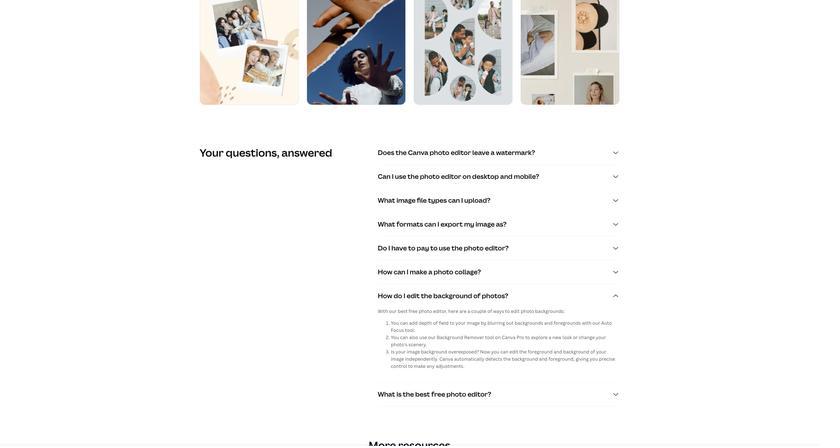 Task type: describe. For each thing, give the bounding box(es) containing it.
foregrounds
[[554, 320, 581, 326]]

giving
[[576, 356, 589, 362]]

and inside can i use the photo editor on desktop and mobile? dropdown button
[[500, 172, 513, 181]]

field
[[439, 320, 449, 326]]

canva inside dropdown button
[[408, 148, 428, 157]]

your questions, answered
[[200, 146, 332, 160]]

a right "are" at the bottom right of the page
[[468, 308, 470, 314]]

ways
[[493, 308, 504, 314]]

i right do at the bottom
[[388, 244, 390, 253]]

backgrounds:
[[535, 308, 565, 314]]

blurring
[[488, 320, 505, 326]]

what for what is the best free photo editor?
[[378, 390, 395, 399]]

answered
[[282, 146, 332, 160]]

background inside dropdown button
[[433, 291, 472, 300]]

auto
[[601, 320, 612, 326]]

i left export
[[438, 220, 439, 229]]

1 vertical spatial canva
[[502, 334, 516, 341]]

can
[[378, 172, 391, 181]]

image right my at the right of the page
[[476, 220, 495, 229]]

1 horizontal spatial you
[[590, 356, 598, 362]]

or
[[573, 334, 578, 341]]

photo inside the does the canva photo editor leave a watermark? dropdown button
[[430, 148, 450, 157]]

foreground
[[528, 349, 553, 355]]

by
[[481, 320, 487, 326]]

your up precise
[[596, 349, 606, 355]]

pro
[[517, 334, 524, 341]]

background up independently.
[[421, 349, 447, 355]]

photo up depth
[[419, 308, 432, 314]]

photo inside can i use the photo editor on desktop and mobile? dropdown button
[[420, 172, 440, 181]]

watermark?
[[496, 148, 535, 157]]

2 you from the top
[[391, 334, 399, 341]]

background
[[437, 334, 463, 341]]

can up detects at the bottom of the page
[[501, 349, 508, 355]]

the inside dropdown button
[[421, 291, 432, 300]]

the right does at the left of the page
[[396, 148, 407, 157]]

of left ways
[[488, 308, 492, 314]]

best inside dropdown button
[[415, 390, 430, 399]]

the right detects at the bottom of the page
[[503, 356, 511, 362]]

to right pro
[[525, 334, 530, 341]]

make inside dropdown button
[[410, 268, 427, 276]]

tool.
[[405, 327, 415, 333]]

with our best free photo editor, here are a couple of ways to edit photo backgrounds:
[[378, 308, 565, 314]]

to right pay
[[430, 244, 438, 253]]

do
[[394, 291, 402, 300]]

types
[[428, 196, 447, 205]]

what image file types can i upload?
[[378, 196, 491, 205]]

use inside you can add depth of field to your image by blurring out backgrounds and foregrounds with our auto focus tool. you can also use our background remover tool on canva pro to explore a new look or change your photo's scenery. is your image background overexposed? now you can edit the foreground and background of your image independently. canva automatically detects the background and foreground, giving you precise control to make any adjustments.
[[419, 334, 427, 341]]

i inside dropdown button
[[404, 291, 405, 300]]

the right is
[[403, 390, 414, 399]]

detects
[[486, 356, 502, 362]]

control
[[391, 363, 407, 369]]

what for what formats can i export my image as?
[[378, 220, 395, 229]]

photo up backgrounds
[[521, 308, 534, 314]]

how do i edit the background of photos? button
[[378, 284, 620, 308]]

background down foreground
[[512, 356, 538, 362]]

can i use the photo editor on desktop and mobile? button
[[378, 165, 620, 188]]

1 vertical spatial edit
[[511, 308, 520, 314]]

wall mood board mockup photo collage story template image
[[521, 0, 619, 105]]

do i have to pay to use the photo editor?
[[378, 244, 509, 253]]

how for how do i edit the background of photos?
[[378, 291, 392, 300]]

do
[[378, 244, 387, 253]]

the up file
[[408, 172, 419, 181]]

how do i edit the background of photos?
[[378, 291, 508, 300]]

to right field
[[450, 320, 454, 326]]

backgrounds
[[515, 320, 543, 326]]

change
[[579, 334, 595, 341]]

mobile?
[[514, 172, 539, 181]]

i left upload?
[[461, 196, 463, 205]]

0 horizontal spatial free
[[409, 308, 418, 314]]

a down pay
[[428, 268, 432, 276]]

the down pro
[[519, 349, 527, 355]]

photo inside do i have to pay to use the photo editor? dropdown button
[[464, 244, 484, 253]]

i down have
[[407, 268, 409, 276]]

1 horizontal spatial our
[[428, 334, 436, 341]]

and down foreground
[[539, 356, 548, 362]]

with
[[378, 308, 388, 314]]

i right the can
[[392, 172, 394, 181]]

here
[[448, 308, 458, 314]]

independently.
[[405, 356, 438, 362]]

1 you from the top
[[391, 320, 399, 326]]

tool
[[485, 334, 494, 341]]

and up foreground,
[[554, 349, 562, 355]]

can left add
[[400, 320, 408, 326]]

what is the best free photo editor?
[[378, 390, 491, 399]]

pay
[[417, 244, 429, 253]]

editor inside can i use the photo editor on desktop and mobile? dropdown button
[[441, 172, 461, 181]]

also
[[409, 334, 418, 341]]

can right types
[[448, 196, 460, 205]]

your right change
[[596, 334, 606, 341]]

you can add depth of field to your image by blurring out backgrounds and foregrounds with our auto focus tool. you can also use our background remover tool on canva pro to explore a new look or change your photo's scenery. is your image background overexposed? now you can edit the foreground and background of your image independently. canva automatically detects the background and foreground, giving you precise control to make any adjustments.
[[391, 320, 615, 369]]

my
[[464, 220, 474, 229]]

photos?
[[482, 291, 508, 300]]

what is the best free photo editor? button
[[378, 383, 620, 406]]



Task type: vqa. For each thing, say whether or not it's contained in the screenshot.
Personal
no



Task type: locate. For each thing, give the bounding box(es) containing it.
can
[[448, 196, 460, 205], [425, 220, 436, 229], [394, 268, 405, 276], [400, 320, 408, 326], [400, 334, 408, 341], [501, 349, 508, 355]]

can up photo's on the bottom left
[[400, 334, 408, 341]]

are
[[459, 308, 467, 314]]

1 vertical spatial editor
[[441, 172, 461, 181]]

how
[[378, 268, 392, 276], [378, 291, 392, 300]]

can right formats
[[425, 220, 436, 229]]

out
[[506, 320, 514, 326]]

0 horizontal spatial on
[[463, 172, 471, 181]]

0 vertical spatial how
[[378, 268, 392, 276]]

2 what from the top
[[378, 220, 395, 229]]

on inside you can add depth of field to your image by blurring out backgrounds and foregrounds with our auto focus tool. you can also use our background remover tool on canva pro to explore a new look or change your photo's scenery. is your image background overexposed? now you can edit the foreground and background of your image independently. canva automatically detects the background and foreground, giving you precise control to make any adjustments.
[[495, 334, 501, 341]]

and
[[500, 172, 513, 181], [544, 320, 553, 326], [554, 349, 562, 355], [539, 356, 548, 362]]

0 vertical spatial free
[[409, 308, 418, 314]]

1 vertical spatial you
[[391, 334, 399, 341]]

photo down do i have to pay to use the photo editor? at the bottom of the page
[[434, 268, 453, 276]]

0 horizontal spatial canva
[[408, 148, 428, 157]]

3 what from the top
[[378, 390, 395, 399]]

leave
[[472, 148, 489, 157]]

photo
[[430, 148, 450, 157], [420, 172, 440, 181], [464, 244, 484, 253], [434, 268, 453, 276], [419, 308, 432, 314], [521, 308, 534, 314], [447, 390, 466, 399]]

1 horizontal spatial best
[[415, 390, 430, 399]]

your down photo's on the bottom left
[[396, 349, 406, 355]]

best right is
[[415, 390, 430, 399]]

does
[[378, 148, 394, 157]]

father and son in a geometric photo collage template image
[[414, 0, 512, 105]]

edit up the out
[[511, 308, 520, 314]]

background up giving
[[563, 349, 589, 355]]

0 vertical spatial make
[[410, 268, 427, 276]]

1 how from the top
[[378, 268, 392, 276]]

canva right does at the left of the page
[[408, 148, 428, 157]]

have
[[392, 244, 407, 253]]

2 vertical spatial what
[[378, 390, 395, 399]]

a left new
[[549, 334, 551, 341]]

make
[[410, 268, 427, 276], [414, 363, 426, 369]]

canva up adjustments.
[[439, 356, 453, 362]]

of left field
[[433, 320, 438, 326]]

now
[[480, 349, 490, 355]]

photo's
[[391, 342, 408, 348]]

adjustments.
[[436, 363, 464, 369]]

how inside dropdown button
[[378, 268, 392, 276]]

0 vertical spatial you
[[391, 320, 399, 326]]

on right tool
[[495, 334, 501, 341]]

what for what image file types can i upload?
[[378, 196, 395, 205]]

1 vertical spatial you
[[590, 356, 598, 362]]

free down any
[[431, 390, 445, 399]]

what left is
[[378, 390, 395, 399]]

how down do at the bottom
[[378, 268, 392, 276]]

and left the mobile?
[[500, 172, 513, 181]]

to left pay
[[408, 244, 416, 253]]

canva
[[408, 148, 428, 157], [502, 334, 516, 341], [439, 356, 453, 362]]

photo down adjustments.
[[447, 390, 466, 399]]

overexposed?
[[448, 349, 479, 355]]

0 vertical spatial edit
[[407, 291, 420, 300]]

what down the can
[[378, 196, 395, 205]]

look
[[563, 334, 572, 341]]

0 horizontal spatial use
[[395, 172, 406, 181]]

any
[[427, 363, 435, 369]]

1 vertical spatial make
[[414, 363, 426, 369]]

a
[[491, 148, 495, 157], [428, 268, 432, 276], [468, 308, 470, 314], [549, 334, 551, 341]]

how left 'do'
[[378, 291, 392, 300]]

you up detects at the bottom of the page
[[491, 349, 499, 355]]

what
[[378, 196, 395, 205], [378, 220, 395, 229], [378, 390, 395, 399]]

export
[[441, 220, 463, 229]]

automatically
[[454, 356, 484, 362]]

0 vertical spatial use
[[395, 172, 406, 181]]

collage?
[[455, 268, 481, 276]]

image left file
[[397, 196, 416, 205]]

2 horizontal spatial our
[[593, 320, 600, 326]]

2 vertical spatial use
[[419, 334, 427, 341]]

0 vertical spatial our
[[389, 308, 397, 314]]

you
[[391, 320, 399, 326], [391, 334, 399, 341]]

editor,
[[433, 308, 447, 314]]

2 vertical spatial canva
[[439, 356, 453, 362]]

1 horizontal spatial use
[[419, 334, 427, 341]]

file
[[417, 196, 427, 205]]

photo inside how can i make a photo collage? dropdown button
[[434, 268, 453, 276]]

upload?
[[464, 196, 491, 205]]

0 vertical spatial best
[[398, 308, 408, 314]]

on
[[463, 172, 471, 181], [495, 334, 501, 341]]

0 vertical spatial you
[[491, 349, 499, 355]]

0 horizontal spatial our
[[389, 308, 397, 314]]

is
[[391, 349, 395, 355]]

1 vertical spatial best
[[415, 390, 430, 399]]

what formats can i export my image as? button
[[378, 213, 620, 236]]

how can i make a photo collage? button
[[378, 260, 620, 284]]

ripped paper photo collage ig story template image
[[307, 0, 405, 105]]

remover
[[464, 334, 484, 341]]

what image file types can i upload? button
[[378, 189, 620, 212]]

you right giving
[[590, 356, 598, 362]]

editor left leave
[[451, 148, 471, 157]]

how for how can i make a photo collage?
[[378, 268, 392, 276]]

1 vertical spatial free
[[431, 390, 445, 399]]

depth
[[419, 320, 432, 326]]

0 vertical spatial canva
[[408, 148, 428, 157]]

new
[[553, 334, 562, 341]]

photo up what image file types can i upload? at top
[[420, 172, 440, 181]]

do i have to pay to use the photo editor? button
[[378, 237, 620, 260]]

to
[[408, 244, 416, 253], [430, 244, 438, 253], [505, 308, 510, 314], [450, 320, 454, 326], [525, 334, 530, 341], [408, 363, 413, 369]]

1 vertical spatial editor?
[[468, 390, 491, 399]]

of down change
[[591, 349, 595, 355]]

scenery.
[[409, 342, 427, 348]]

on left desktop
[[463, 172, 471, 181]]

1 what from the top
[[378, 196, 395, 205]]

the down export
[[452, 244, 463, 253]]

make inside you can add depth of field to your image by blurring out backgrounds and foregrounds with our auto focus tool. you can also use our background remover tool on canva pro to explore a new look or change your photo's scenery. is your image background overexposed? now you can edit the foreground and background of your image independently. canva automatically detects the background and foreground, giving you precise control to make any adjustments.
[[414, 363, 426, 369]]

make down pay
[[410, 268, 427, 276]]

best down 'do'
[[398, 308, 408, 314]]

and down backgrounds:
[[544, 320, 553, 326]]

background
[[433, 291, 472, 300], [421, 349, 447, 355], [563, 349, 589, 355], [512, 356, 538, 362]]

of inside dropdown button
[[474, 291, 481, 300]]

a right leave
[[491, 148, 495, 157]]

questions,
[[226, 146, 279, 160]]

2 vertical spatial edit
[[510, 349, 518, 355]]

a inside you can add depth of field to your image by blurring out backgrounds and foregrounds with our auto focus tool. you can also use our background remover tool on canva pro to explore a new look or change your photo's scenery. is your image background overexposed? now you can edit the foreground and background of your image independently. canva automatically detects the background and foreground, giving you precise control to make any adjustments.
[[549, 334, 551, 341]]

editor down does the canva photo editor leave a watermark?
[[441, 172, 461, 181]]

use up scenery.
[[419, 334, 427, 341]]

free inside dropdown button
[[431, 390, 445, 399]]

how inside dropdown button
[[378, 291, 392, 300]]

2 how from the top
[[378, 291, 392, 300]]

i right 'do'
[[404, 291, 405, 300]]

editor inside the does the canva photo editor leave a watermark? dropdown button
[[451, 148, 471, 157]]

free
[[409, 308, 418, 314], [431, 390, 445, 399]]

does the canva photo editor leave a watermark? button
[[378, 141, 620, 165]]

free up add
[[409, 308, 418, 314]]

image up control
[[391, 356, 404, 362]]

best
[[398, 308, 408, 314], [415, 390, 430, 399]]

can down have
[[394, 268, 405, 276]]

to right ways
[[505, 308, 510, 314]]

with
[[582, 320, 592, 326]]

photo down my at the right of the page
[[464, 244, 484, 253]]

couple
[[471, 308, 486, 314]]

the down how can i make a photo collage?
[[421, 291, 432, 300]]

editor?
[[485, 244, 509, 253], [468, 390, 491, 399]]

the
[[396, 148, 407, 157], [408, 172, 419, 181], [452, 244, 463, 253], [421, 291, 432, 300], [519, 349, 527, 355], [503, 356, 511, 362], [403, 390, 414, 399]]

0 vertical spatial editor?
[[485, 244, 509, 253]]

1 vertical spatial on
[[495, 334, 501, 341]]

use right the can
[[395, 172, 406, 181]]

of
[[474, 291, 481, 300], [488, 308, 492, 314], [433, 320, 438, 326], [591, 349, 595, 355]]

our
[[389, 308, 397, 314], [593, 320, 600, 326], [428, 334, 436, 341]]

0 vertical spatial what
[[378, 196, 395, 205]]

on inside dropdown button
[[463, 172, 471, 181]]

friends polaroid photo collage template image
[[200, 0, 298, 105]]

1 horizontal spatial free
[[431, 390, 445, 399]]

edit inside dropdown button
[[407, 291, 420, 300]]

you up focus
[[391, 320, 399, 326]]

1 horizontal spatial on
[[495, 334, 501, 341]]

2 vertical spatial our
[[428, 334, 436, 341]]

how can i make a photo collage?
[[378, 268, 481, 276]]

edit down pro
[[510, 349, 518, 355]]

edit inside you can add depth of field to your image by blurring out backgrounds and foregrounds with our auto focus tool. you can also use our background remover tool on canva pro to explore a new look or change your photo's scenery. is your image background overexposed? now you can edit the foreground and background of your image independently. canva automatically detects the background and foreground, giving you precise control to make any adjustments.
[[510, 349, 518, 355]]

2 horizontal spatial canva
[[502, 334, 516, 341]]

is
[[397, 390, 402, 399]]

1 vertical spatial how
[[378, 291, 392, 300]]

focus
[[391, 327, 404, 333]]

0 vertical spatial on
[[463, 172, 471, 181]]

editor
[[451, 148, 471, 157], [441, 172, 461, 181]]

add
[[409, 320, 418, 326]]

1 vertical spatial our
[[593, 320, 600, 326]]

to right control
[[408, 363, 413, 369]]

can i use the photo editor on desktop and mobile?
[[378, 172, 539, 181]]

your
[[200, 146, 224, 160]]

of up couple
[[474, 291, 481, 300]]

1 vertical spatial what
[[378, 220, 395, 229]]

what formats can i export my image as?
[[378, 220, 507, 229]]

0 horizontal spatial best
[[398, 308, 408, 314]]

your down "are" at the bottom right of the page
[[456, 320, 466, 326]]

photo up the can i use the photo editor on desktop and mobile?
[[430, 148, 450, 157]]

what left formats
[[378, 220, 395, 229]]

edit right 'do'
[[407, 291, 420, 300]]

i
[[392, 172, 394, 181], [461, 196, 463, 205], [438, 220, 439, 229], [388, 244, 390, 253], [407, 268, 409, 276], [404, 291, 405, 300]]

precise
[[599, 356, 615, 362]]

as?
[[496, 220, 507, 229]]

make down independently.
[[414, 363, 426, 369]]

1 vertical spatial use
[[439, 244, 450, 253]]

desktop
[[472, 172, 499, 181]]

2 horizontal spatial use
[[439, 244, 450, 253]]

1 horizontal spatial canva
[[439, 356, 453, 362]]

formats
[[397, 220, 423, 229]]

you down focus
[[391, 334, 399, 341]]

does the canva photo editor leave a watermark?
[[378, 148, 535, 157]]

edit
[[407, 291, 420, 300], [511, 308, 520, 314], [510, 349, 518, 355]]

background up here
[[433, 291, 472, 300]]

image left by
[[467, 320, 480, 326]]

photo inside what is the best free photo editor? dropdown button
[[447, 390, 466, 399]]

canva left pro
[[502, 334, 516, 341]]

use right pay
[[439, 244, 450, 253]]

explore
[[531, 334, 548, 341]]

foreground,
[[549, 356, 575, 362]]

0 horizontal spatial you
[[491, 349, 499, 355]]

0 vertical spatial editor
[[451, 148, 471, 157]]

image down scenery.
[[407, 349, 420, 355]]

you
[[491, 349, 499, 355], [590, 356, 598, 362]]



